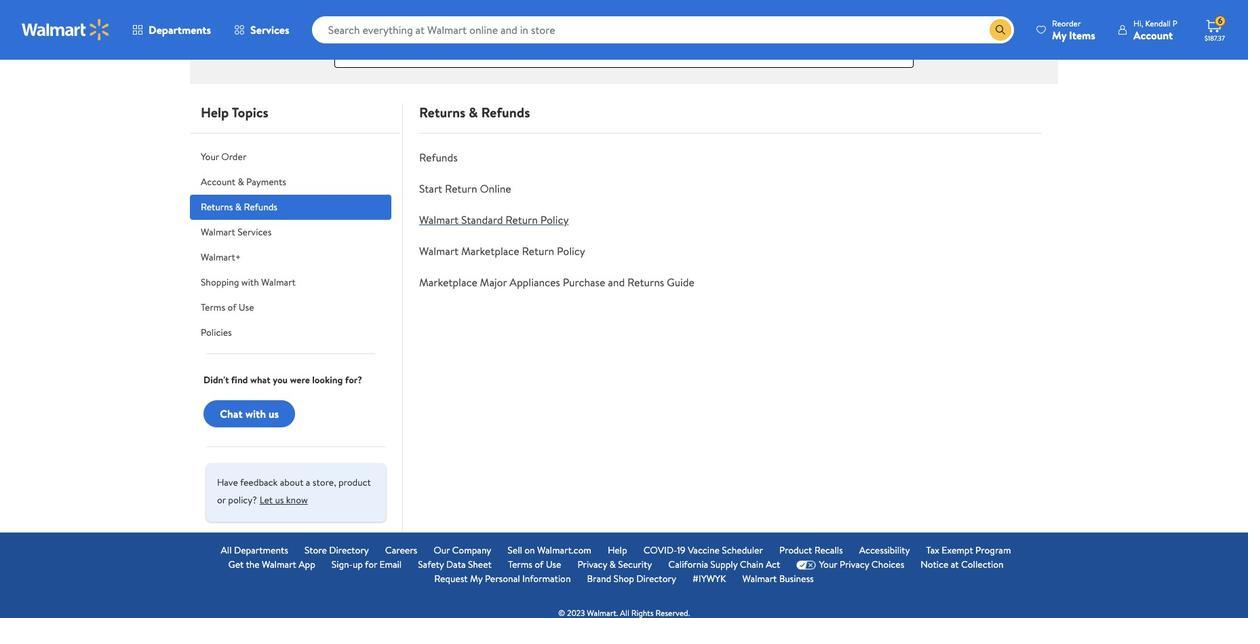 Task type: describe. For each thing, give the bounding box(es) containing it.
What do you need help with? search field
[[335, 35, 914, 68]]

brand shop directory link
[[587, 572, 676, 586]]

california supply chain act
[[668, 558, 780, 571]]

departments button
[[121, 14, 223, 46]]

appliances
[[510, 275, 560, 290]]

with for walmart
[[241, 275, 259, 289]]

hi,
[[1134, 17, 1143, 29]]

returns & refunds link
[[190, 195, 391, 220]]

careers link
[[385, 543, 417, 558]]

let us know button
[[260, 489, 308, 511]]

6
[[1218, 15, 1223, 27]]

your order link
[[190, 144, 391, 170]]

have feedback about a store, product or policy?
[[217, 476, 371, 507]]

store directory link
[[305, 543, 369, 558]]

store
[[305, 543, 327, 557]]

walmart+
[[201, 250, 241, 264]]

return for standard
[[506, 212, 538, 227]]

get
[[228, 558, 244, 571]]

email
[[380, 558, 402, 571]]

your privacy choices
[[819, 558, 904, 571]]

sign-up for email
[[332, 558, 402, 571]]

departments inside "popup button"
[[149, 22, 211, 37]]

1 horizontal spatial use
[[546, 558, 561, 571]]

privacy choices icon image
[[797, 560, 816, 570]]

2 horizontal spatial refunds
[[481, 103, 530, 121]]

search
[[337, 22, 365, 35]]

standard
[[461, 212, 503, 227]]

& inside privacy & security link
[[610, 558, 616, 571]]

tax exempt program link
[[926, 543, 1011, 558]]

purchase
[[563, 275, 605, 290]]

walmart services link
[[190, 220, 391, 245]]

topics
[[388, 22, 413, 35]]

start return online link
[[419, 181, 511, 196]]

0 horizontal spatial account
[[201, 175, 235, 189]]

Walmart Site-Wide search field
[[312, 16, 1014, 43]]

reorder
[[1052, 17, 1081, 29]]

app
[[299, 558, 315, 571]]

about
[[280, 476, 304, 489]]

walmart image
[[22, 19, 110, 41]]

our
[[434, 543, 450, 557]]

our company
[[434, 543, 491, 557]]

marketplace major appliances purchase and returns guide
[[419, 275, 695, 290]]

sell on walmart.com
[[508, 543, 592, 557]]

search icon image
[[995, 24, 1006, 35]]

online
[[480, 181, 511, 196]]

safety data sheet
[[418, 558, 492, 571]]

walmart business
[[743, 572, 814, 585]]

careers
[[385, 543, 417, 557]]

1 vertical spatial refunds
[[419, 150, 458, 165]]

sell on walmart.com link
[[508, 543, 592, 558]]

didn't find what you were looking for?
[[204, 373, 362, 387]]

p
[[1173, 17, 1178, 29]]

privacy & security
[[578, 558, 652, 571]]

personal
[[485, 572, 520, 585]]

for
[[365, 558, 377, 571]]

shop
[[614, 572, 634, 585]]

0 vertical spatial return
[[445, 181, 477, 196]]

let us know
[[260, 493, 308, 507]]

our company link
[[434, 543, 491, 558]]

1 horizontal spatial terms
[[508, 558, 533, 571]]

my inside reorder my items
[[1052, 27, 1067, 42]]

policy for walmart standard return policy
[[541, 212, 569, 227]]

0 vertical spatial us
[[269, 406, 279, 421]]

accessibility
[[859, 543, 910, 557]]

0 vertical spatial terms of use link
[[190, 295, 391, 320]]

a
[[306, 476, 310, 489]]

walmart services
[[201, 225, 272, 239]]

feedback
[[240, 476, 278, 489]]

safety data sheet link
[[418, 558, 492, 572]]

on
[[525, 543, 535, 557]]

returns inside "link"
[[201, 200, 233, 214]]

1 horizontal spatial terms of use
[[508, 558, 561, 571]]

business
[[779, 572, 814, 585]]

start return online
[[419, 181, 511, 196]]

didn't
[[204, 373, 229, 387]]

1 vertical spatial services
[[238, 225, 272, 239]]

your for your order
[[201, 150, 219, 163]]

chain
[[740, 558, 764, 571]]

you
[[273, 373, 288, 387]]

tax exempt program get the walmart app
[[228, 543, 1011, 571]]

store,
[[313, 476, 336, 489]]

recalls
[[815, 543, 843, 557]]

help link
[[608, 543, 627, 558]]

account & payments
[[201, 175, 286, 189]]

the
[[246, 558, 260, 571]]

all
[[221, 543, 232, 557]]

policies link
[[190, 320, 391, 345]]

product
[[338, 476, 371, 489]]

covid-19 vaccine scheduler
[[644, 543, 763, 557]]

$187.37
[[1205, 33, 1225, 43]]

help for help link
[[608, 543, 627, 557]]

walmart for walmart services
[[201, 225, 235, 239]]

shopping with walmart link
[[190, 270, 391, 295]]

accessibility link
[[859, 543, 910, 558]]

walmart for walmart business
[[743, 572, 777, 585]]

guide
[[667, 275, 695, 290]]

items
[[1069, 27, 1096, 42]]

1 vertical spatial departments
[[234, 543, 288, 557]]

have
[[217, 476, 238, 489]]

#iywyk link
[[693, 572, 726, 586]]

& inside account & payments link
[[238, 175, 244, 189]]

let us know link
[[260, 489, 308, 511]]

walmart for walmart marketplace return policy
[[419, 244, 459, 258]]

know
[[286, 493, 308, 507]]

my inside the notice at collection request my personal information
[[470, 572, 483, 585]]

collection
[[961, 558, 1004, 571]]

2 vertical spatial returns
[[628, 275, 664, 290]]

notice at collection link
[[921, 558, 1004, 572]]



Task type: vqa. For each thing, say whether or not it's contained in the screenshot.
the us in the Let us know button
yes



Task type: locate. For each thing, give the bounding box(es) containing it.
directory down security
[[637, 572, 676, 585]]

sign-up for email link
[[332, 558, 402, 572]]

0 horizontal spatial help
[[201, 103, 229, 121]]

help topics
[[201, 103, 269, 121]]

use down shopping with walmart
[[239, 301, 254, 314]]

brand
[[587, 572, 611, 585]]

walmart marketplace return policy link
[[419, 244, 585, 258]]

request my personal information link
[[434, 572, 571, 586]]

1 vertical spatial of
[[535, 558, 544, 571]]

services button
[[223, 14, 301, 46]]

0 vertical spatial directory
[[329, 543, 369, 557]]

help
[[368, 22, 386, 35]]

terms of use link
[[190, 295, 391, 320], [508, 558, 561, 572]]

product
[[779, 543, 812, 557]]

us right let
[[275, 493, 284, 507]]

1 horizontal spatial of
[[535, 558, 544, 571]]

use
[[239, 301, 254, 314], [546, 558, 561, 571]]

2 privacy from the left
[[840, 558, 869, 571]]

notice at collection request my personal information
[[434, 558, 1004, 585]]

0 vertical spatial help
[[201, 103, 229, 121]]

request
[[434, 572, 468, 585]]

0 vertical spatial your
[[201, 150, 219, 163]]

& inside returns & refunds "link"
[[235, 200, 242, 214]]

chat with us
[[220, 406, 279, 421]]

marketplace
[[461, 244, 519, 258], [419, 275, 477, 290]]

my left items
[[1052, 27, 1067, 42]]

0 horizontal spatial privacy
[[578, 558, 607, 571]]

help up privacy & security
[[608, 543, 627, 557]]

0 vertical spatial services
[[250, 22, 289, 37]]

chat with us button
[[204, 400, 295, 427]]

returns & refunds up refunds link
[[419, 103, 530, 121]]

1 vertical spatial directory
[[637, 572, 676, 585]]

walmart+ link
[[190, 245, 391, 270]]

returns
[[419, 103, 466, 121], [201, 200, 233, 214], [628, 275, 664, 290]]

1 vertical spatial return
[[506, 212, 538, 227]]

1 horizontal spatial privacy
[[840, 558, 869, 571]]

1 privacy from the left
[[578, 558, 607, 571]]

services inside dropdown button
[[250, 22, 289, 37]]

marketplace major appliances purchase and returns guide link
[[419, 275, 695, 290]]

walmart.com
[[537, 543, 592, 557]]

1 vertical spatial account
[[201, 175, 235, 189]]

privacy down the recalls
[[840, 558, 869, 571]]

1 vertical spatial help
[[608, 543, 627, 557]]

chat
[[220, 406, 243, 421]]

0 vertical spatial marketplace
[[461, 244, 519, 258]]

get the walmart app link
[[228, 558, 315, 572]]

0 horizontal spatial of
[[228, 301, 236, 314]]

your left 'order'
[[201, 150, 219, 163]]

sign-
[[332, 558, 353, 571]]

data
[[446, 558, 466, 571]]

services
[[250, 22, 289, 37], [238, 225, 272, 239]]

1 vertical spatial returns
[[201, 200, 233, 214]]

kendall
[[1145, 17, 1171, 29]]

my down 'sheet'
[[470, 572, 483, 585]]

help left topics
[[201, 103, 229, 121]]

use down sell on walmart.com
[[546, 558, 561, 571]]

walmart for walmart standard return policy
[[419, 212, 459, 227]]

1 vertical spatial policy
[[557, 244, 585, 258]]

0 vertical spatial policy
[[541, 212, 569, 227]]

search help topics
[[337, 22, 413, 35]]

0 vertical spatial with
[[241, 275, 259, 289]]

return up appliances
[[522, 244, 554, 258]]

shopping
[[201, 275, 239, 289]]

0 vertical spatial my
[[1052, 27, 1067, 42]]

policy up walmart marketplace return policy 'link'
[[541, 212, 569, 227]]

return up walmart marketplace return policy 'link'
[[506, 212, 538, 227]]

help for help topics
[[201, 103, 229, 121]]

0 vertical spatial use
[[239, 301, 254, 314]]

returns up refunds link
[[419, 103, 466, 121]]

with right shopping
[[241, 275, 259, 289]]

1 horizontal spatial help
[[608, 543, 627, 557]]

account inside 'hi, kendall p account'
[[1134, 27, 1173, 42]]

1 horizontal spatial directory
[[637, 572, 676, 585]]

1 horizontal spatial account
[[1134, 27, 1173, 42]]

covid-
[[644, 543, 677, 557]]

return for marketplace
[[522, 244, 554, 258]]

your order
[[201, 150, 246, 163]]

all departments link
[[221, 543, 288, 558]]

1 vertical spatial returns & refunds
[[201, 200, 277, 214]]

supply
[[711, 558, 738, 571]]

6 $187.37
[[1205, 15, 1225, 43]]

of up information
[[535, 558, 544, 571]]

1 vertical spatial use
[[546, 558, 561, 571]]

walmart inside tax exempt program get the walmart app
[[262, 558, 296, 571]]

information
[[522, 572, 571, 585]]

refunds inside "link"
[[244, 200, 277, 214]]

0 horizontal spatial your
[[201, 150, 219, 163]]

1 vertical spatial terms of use
[[508, 558, 561, 571]]

covid-19 vaccine scheduler link
[[644, 543, 763, 558]]

0 vertical spatial of
[[228, 301, 236, 314]]

reorder my items
[[1052, 17, 1096, 42]]

1 vertical spatial us
[[275, 493, 284, 507]]

refunds
[[481, 103, 530, 121], [419, 150, 458, 165], [244, 200, 277, 214]]

and
[[608, 275, 625, 290]]

1 horizontal spatial my
[[1052, 27, 1067, 42]]

1 vertical spatial terms of use link
[[508, 558, 561, 572]]

california supply chain act link
[[668, 558, 780, 572]]

0 horizontal spatial returns & refunds
[[201, 200, 277, 214]]

with inside button
[[245, 406, 266, 421]]

program
[[976, 543, 1011, 557]]

security
[[618, 558, 652, 571]]

terms of use down the on
[[508, 558, 561, 571]]

order
[[221, 150, 246, 163]]

terms of use link down the on
[[508, 558, 561, 572]]

with right chat
[[245, 406, 266, 421]]

california
[[668, 558, 708, 571]]

0 horizontal spatial terms of use
[[201, 301, 254, 314]]

your for your privacy choices
[[819, 558, 837, 571]]

terms up policies
[[201, 301, 225, 314]]

1 vertical spatial my
[[470, 572, 483, 585]]

0 horizontal spatial refunds
[[244, 200, 277, 214]]

0 vertical spatial terms
[[201, 301, 225, 314]]

1 horizontal spatial returns & refunds
[[419, 103, 530, 121]]

1 vertical spatial terms
[[508, 558, 533, 571]]

what
[[250, 373, 271, 387]]

marketplace up major
[[461, 244, 519, 258]]

your
[[201, 150, 219, 163], [819, 558, 837, 571]]

policy up purchase
[[557, 244, 585, 258]]

terms down sell
[[508, 558, 533, 571]]

notice
[[921, 558, 949, 571]]

&
[[469, 103, 478, 121], [238, 175, 244, 189], [235, 200, 242, 214], [610, 558, 616, 571]]

account & payments link
[[190, 170, 391, 195]]

marketplace left major
[[419, 275, 477, 290]]

directory up sign-
[[329, 543, 369, 557]]

#iywyk
[[693, 572, 726, 585]]

walmart marketplace return policy
[[419, 244, 585, 258]]

walmart standard return policy link
[[419, 212, 569, 227]]

with for us
[[245, 406, 266, 421]]

1 horizontal spatial your
[[819, 558, 837, 571]]

let
[[260, 493, 273, 507]]

returns & refunds inside "link"
[[201, 200, 277, 214]]

account left $187.37 at the top of page
[[1134, 27, 1173, 42]]

1 vertical spatial with
[[245, 406, 266, 421]]

hi, kendall p account
[[1134, 17, 1178, 42]]

0 vertical spatial account
[[1134, 27, 1173, 42]]

1 horizontal spatial returns
[[419, 103, 466, 121]]

2 horizontal spatial returns
[[628, 275, 664, 290]]

your down the recalls
[[819, 558, 837, 571]]

1 horizontal spatial refunds
[[419, 150, 458, 165]]

returns & refunds up walmart services
[[201, 200, 277, 214]]

1 horizontal spatial terms of use link
[[508, 558, 561, 572]]

return right start
[[445, 181, 477, 196]]

help
[[201, 103, 229, 121], [608, 543, 627, 557]]

us down the you on the bottom left
[[269, 406, 279, 421]]

of
[[228, 301, 236, 314], [535, 558, 544, 571]]

sell
[[508, 543, 522, 557]]

product recalls link
[[779, 543, 843, 558]]

0 horizontal spatial terms
[[201, 301, 225, 314]]

account down your order at the left of the page
[[201, 175, 235, 189]]

walmart standard return policy
[[419, 212, 569, 227]]

brand shop directory
[[587, 572, 676, 585]]

scheduler
[[722, 543, 763, 557]]

0 horizontal spatial directory
[[329, 543, 369, 557]]

privacy up brand
[[578, 558, 607, 571]]

1 vertical spatial your
[[819, 558, 837, 571]]

product recalls
[[779, 543, 843, 557]]

0 vertical spatial returns & refunds
[[419, 103, 530, 121]]

0 horizontal spatial my
[[470, 572, 483, 585]]

0 horizontal spatial use
[[239, 301, 254, 314]]

terms of use link down shopping with walmart
[[190, 295, 391, 320]]

directory
[[329, 543, 369, 557], [637, 572, 676, 585]]

find
[[231, 373, 248, 387]]

policy?
[[228, 493, 257, 507]]

tax
[[926, 543, 940, 557]]

returns up walmart services
[[201, 200, 233, 214]]

policy for walmart marketplace return policy
[[557, 244, 585, 258]]

0 vertical spatial returns
[[419, 103, 466, 121]]

0 horizontal spatial departments
[[149, 22, 211, 37]]

Search search field
[[312, 16, 1014, 43]]

0 horizontal spatial terms of use link
[[190, 295, 391, 320]]

shopping with walmart
[[201, 275, 296, 289]]

up
[[353, 558, 363, 571]]

1 vertical spatial marketplace
[[419, 275, 477, 290]]

1 horizontal spatial departments
[[234, 543, 288, 557]]

of down shopping
[[228, 301, 236, 314]]

0 vertical spatial departments
[[149, 22, 211, 37]]

returns right and
[[628, 275, 664, 290]]

returns & refunds
[[419, 103, 530, 121], [201, 200, 277, 214]]

0 horizontal spatial returns
[[201, 200, 233, 214]]

Search help topics search field
[[335, 22, 914, 68]]

policies
[[201, 326, 232, 339]]

terms of use down shopping
[[201, 301, 254, 314]]

2 vertical spatial return
[[522, 244, 554, 258]]

with
[[241, 275, 259, 289], [245, 406, 266, 421]]

0 vertical spatial refunds
[[481, 103, 530, 121]]

2 vertical spatial refunds
[[244, 200, 277, 214]]

privacy & security link
[[578, 558, 652, 572]]

0 vertical spatial terms of use
[[201, 301, 254, 314]]



